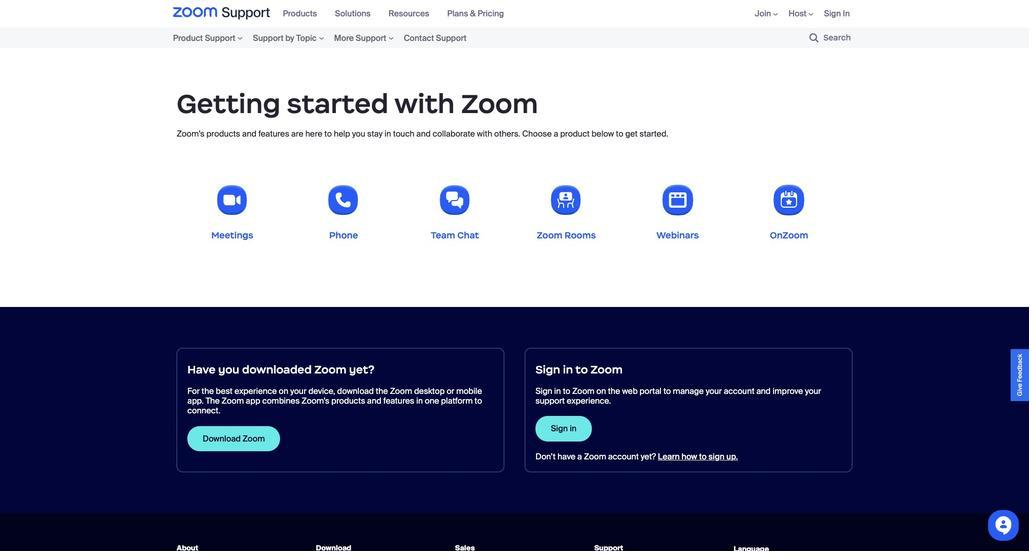 Task type: locate. For each thing, give the bounding box(es) containing it.
2 support from the left
[[253, 33, 284, 43]]

zoom support image
[[173, 7, 270, 20]]

0 horizontal spatial a
[[554, 128, 559, 139]]

sign in link up have
[[536, 417, 592, 442]]

0 vertical spatial zoom's
[[177, 128, 205, 139]]

you
[[352, 128, 366, 139], [218, 363, 240, 377]]

in up support
[[563, 363, 573, 377]]

you up best
[[218, 363, 240, 377]]

search
[[824, 33, 851, 43]]

support for product support
[[205, 33, 236, 43]]

support by topic link
[[248, 31, 329, 45]]

zoom's down getting
[[177, 128, 205, 139]]

1 vertical spatial you
[[218, 363, 240, 377]]

getting started with zoom main content
[[0, 48, 1030, 514]]

account
[[724, 386, 755, 397], [609, 452, 639, 462]]

collaborate
[[433, 128, 475, 139]]

features
[[259, 128, 289, 139], [384, 396, 415, 407]]

chat
[[458, 230, 479, 241]]

sign down sign in to zoom
[[536, 386, 553, 397]]

zoom's
[[177, 128, 205, 139], [302, 396, 330, 407]]

desktop
[[414, 386, 445, 397]]

yet? left learn
[[641, 452, 656, 462]]

download
[[203, 434, 241, 444]]

to
[[325, 128, 332, 139], [616, 128, 624, 139], [576, 363, 588, 377], [563, 386, 571, 397], [664, 386, 671, 397], [475, 396, 482, 407], [700, 452, 707, 462]]

to up experience.
[[576, 363, 588, 377]]

menu bar containing join
[[740, 0, 857, 28]]

support
[[536, 396, 565, 407]]

a right have
[[578, 452, 582, 462]]

1 your from the left
[[291, 386, 307, 397]]

2 horizontal spatial your
[[806, 386, 822, 397]]

experience
[[235, 386, 277, 397]]

getting started with zoom
[[177, 87, 539, 120]]

host link
[[789, 8, 814, 19]]

to right platform
[[475, 396, 482, 407]]

download zoom
[[203, 434, 265, 444]]

support
[[205, 33, 236, 43], [253, 33, 284, 43], [356, 33, 387, 43], [436, 33, 467, 43]]

sign in up search
[[825, 8, 850, 19]]

downloaded
[[242, 363, 312, 377]]

in up have
[[570, 424, 577, 435]]

zoom right have
[[584, 452, 607, 462]]

sign
[[825, 8, 842, 19], [536, 363, 561, 377], [536, 386, 553, 397], [551, 424, 568, 435]]

zoom's right combines
[[302, 396, 330, 407]]

sign in link
[[825, 8, 850, 19], [536, 417, 592, 442]]

0 vertical spatial you
[[352, 128, 366, 139]]

features left are
[[259, 128, 289, 139]]

1 horizontal spatial features
[[384, 396, 415, 407]]

1 horizontal spatial account
[[724, 386, 755, 397]]

experience.
[[567, 396, 611, 407]]

account left improve
[[724, 386, 755, 397]]

0 vertical spatial a
[[554, 128, 559, 139]]

1 vertical spatial features
[[384, 396, 415, 407]]

sign in for the top the sign in link
[[825, 8, 850, 19]]

yet? up download
[[349, 363, 375, 377]]

to right how
[[700, 452, 707, 462]]

how
[[682, 452, 698, 462]]

1 horizontal spatial with
[[477, 128, 493, 139]]

0 horizontal spatial sign in
[[551, 424, 577, 435]]

have you downloaded zoom yet?
[[188, 363, 375, 377]]

0 vertical spatial account
[[724, 386, 755, 397]]

started
[[287, 87, 389, 120]]

0 vertical spatial products
[[207, 128, 240, 139]]

menu bar up search image
[[740, 0, 857, 28]]

0 horizontal spatial your
[[291, 386, 307, 397]]

sign in link up search
[[825, 8, 850, 19]]

your
[[291, 386, 307, 397], [706, 386, 722, 397], [806, 386, 822, 397]]

support right more
[[356, 33, 387, 43]]

3 your from the left
[[806, 386, 822, 397]]

0 horizontal spatial account
[[609, 452, 639, 462]]

in up search
[[843, 8, 850, 19]]

started.
[[640, 128, 669, 139]]

onzoom
[[770, 230, 809, 241]]

zoom right the
[[222, 396, 244, 407]]

rooms
[[565, 230, 596, 241]]

1 vertical spatial with
[[477, 128, 493, 139]]

1 vertical spatial sign in link
[[536, 417, 592, 442]]

product support link
[[173, 31, 248, 45]]

the
[[206, 396, 220, 407]]

1 vertical spatial products
[[332, 396, 365, 407]]

contact support link
[[399, 31, 472, 45]]

and inside sign in to zoom on the web portal to manage your account and improve your support experience.
[[757, 386, 771, 397]]

1 vertical spatial sign in
[[551, 424, 577, 435]]

sign up search
[[825, 8, 842, 19]]

1 horizontal spatial a
[[578, 452, 582, 462]]

sign in up have
[[551, 424, 577, 435]]

in inside for the best experience on your device, download the zoom desktop or mobile app. the zoom app combines zoom's products and features in one platform to connect.
[[416, 396, 423, 407]]

plans
[[448, 8, 468, 19]]

2 on from the left
[[597, 386, 606, 397]]

heading
[[177, 544, 296, 552], [316, 544, 435, 552], [455, 544, 574, 552], [595, 544, 714, 552]]

0 horizontal spatial products
[[207, 128, 240, 139]]

products
[[207, 128, 240, 139], [332, 396, 365, 407]]

best
[[216, 386, 233, 397]]

1 vertical spatial zoom's
[[302, 396, 330, 407]]

1 vertical spatial a
[[578, 452, 582, 462]]

in down sign in to zoom
[[555, 386, 561, 397]]

platform
[[441, 396, 473, 407]]

connect.
[[188, 406, 220, 417]]

with
[[395, 87, 455, 120], [477, 128, 493, 139]]

here
[[306, 128, 323, 139]]

the right download
[[376, 386, 388, 397]]

the
[[202, 386, 214, 397], [376, 386, 388, 397], [608, 386, 621, 397]]

topic
[[296, 33, 317, 43]]

sign in
[[825, 8, 850, 19], [551, 424, 577, 435]]

the left "web"
[[608, 386, 621, 397]]

learn
[[658, 452, 680, 462]]

in inside menu bar
[[843, 8, 850, 19]]

1 horizontal spatial yet?
[[641, 452, 656, 462]]

3 heading from the left
[[455, 544, 574, 552]]

meetings
[[211, 230, 254, 241]]

1 horizontal spatial zoom's
[[302, 396, 330, 407]]

sign in inside getting started with zoom main content
[[551, 424, 577, 435]]

on for downloaded
[[279, 386, 289, 397]]

join link
[[755, 8, 779, 19]]

support down plans
[[436, 33, 467, 43]]

1 vertical spatial yet?
[[641, 452, 656, 462]]

choose
[[523, 128, 552, 139]]

resources link
[[389, 8, 437, 19]]

on inside for the best experience on your device, download the zoom desktop or mobile app. the zoom app combines zoom's products and features in one platform to connect.
[[279, 386, 289, 397]]

1 support from the left
[[205, 33, 236, 43]]

0 horizontal spatial sign in link
[[536, 417, 592, 442]]

zoom down sign in to zoom
[[573, 386, 595, 397]]

on
[[279, 386, 289, 397], [597, 386, 606, 397]]

0 horizontal spatial on
[[279, 386, 289, 397]]

sign in for bottom the sign in link
[[551, 424, 577, 435]]

combines
[[262, 396, 300, 407]]

menu bar
[[278, 0, 517, 28], [740, 0, 857, 28], [173, 28, 503, 48]]

1 horizontal spatial on
[[597, 386, 606, 397]]

3 support from the left
[[356, 33, 387, 43]]

1 horizontal spatial sign in
[[825, 8, 850, 19]]

0 vertical spatial with
[[395, 87, 455, 120]]

0 horizontal spatial the
[[202, 386, 214, 397]]

yet?
[[349, 363, 375, 377], [641, 452, 656, 462]]

menu bar up contact
[[278, 0, 517, 28]]

by
[[286, 33, 294, 43]]

on down have you downloaded zoom yet?
[[279, 386, 289, 397]]

4 heading from the left
[[595, 544, 714, 552]]

features left one
[[384, 396, 415, 407]]

account left learn
[[609, 452, 639, 462]]

to left help
[[325, 128, 332, 139]]

to left get
[[616, 128, 624, 139]]

the right for at the left of page
[[202, 386, 214, 397]]

a right choose
[[554, 128, 559, 139]]

up.
[[727, 452, 738, 462]]

portal
[[640, 386, 662, 397]]

to right portal
[[664, 386, 671, 397]]

to inside for the best experience on your device, download the zoom desktop or mobile app. the zoom app combines zoom's products and features in one platform to connect.
[[475, 396, 482, 407]]

support left by
[[253, 33, 284, 43]]

or
[[447, 386, 455, 397]]

and
[[242, 128, 257, 139], [417, 128, 431, 139], [757, 386, 771, 397], [367, 396, 382, 407]]

1 the from the left
[[202, 386, 214, 397]]

1 vertical spatial account
[[609, 452, 639, 462]]

1 horizontal spatial your
[[706, 386, 722, 397]]

2 horizontal spatial the
[[608, 386, 621, 397]]

0 horizontal spatial features
[[259, 128, 289, 139]]

1 on from the left
[[279, 386, 289, 397]]

1 horizontal spatial sign in link
[[825, 8, 850, 19]]

with left others. in the top of the page
[[477, 128, 493, 139]]

menu bar down solutions
[[173, 28, 503, 48]]

account inside sign in to zoom on the web portal to manage your account and improve your support experience.
[[724, 386, 755, 397]]

you left stay
[[352, 128, 366, 139]]

with up zoom's products and features are here to help you stay in touch and collaborate with others. choose a product below to get started. on the top
[[395, 87, 455, 120]]

4 support from the left
[[436, 33, 467, 43]]

3 the from the left
[[608, 386, 621, 397]]

0 horizontal spatial with
[[395, 87, 455, 120]]

on inside sign in to zoom on the web portal to manage your account and improve your support experience.
[[597, 386, 606, 397]]

your right manage
[[706, 386, 722, 397]]

0 vertical spatial yet?
[[349, 363, 375, 377]]

1 horizontal spatial products
[[332, 396, 365, 407]]

app.
[[188, 396, 204, 407]]

features inside for the best experience on your device, download the zoom desktop or mobile app. the zoom app combines zoom's products and features in one platform to connect.
[[384, 396, 415, 407]]

are
[[291, 128, 304, 139]]

your right improve
[[806, 386, 822, 397]]

sign in to zoom on the web portal to manage your account and improve your support experience.
[[536, 386, 822, 407]]

manage
[[673, 386, 704, 397]]

a
[[554, 128, 559, 139], [578, 452, 582, 462]]

in
[[843, 8, 850, 19], [385, 128, 391, 139], [563, 363, 573, 377], [555, 386, 561, 397], [416, 396, 423, 407], [570, 424, 577, 435]]

support down zoom support image
[[205, 33, 236, 43]]

1 horizontal spatial the
[[376, 386, 388, 397]]

menu bar containing product support
[[173, 28, 503, 48]]

to down sign in to zoom
[[563, 386, 571, 397]]

0 vertical spatial sign in
[[825, 8, 850, 19]]

your left "device,"
[[291, 386, 307, 397]]

on left "web"
[[597, 386, 606, 397]]

in left one
[[416, 396, 423, 407]]



Task type: describe. For each thing, give the bounding box(es) containing it.
host
[[789, 8, 807, 19]]

app
[[246, 396, 260, 407]]

0 horizontal spatial yet?
[[349, 363, 375, 377]]

have
[[558, 452, 576, 462]]

1 heading from the left
[[177, 544, 296, 552]]

in inside sign in to zoom on the web portal to manage your account and improve your support experience.
[[555, 386, 561, 397]]

solutions link
[[335, 8, 379, 19]]

product
[[173, 33, 203, 43]]

stay
[[367, 128, 383, 139]]

improve
[[773, 386, 804, 397]]

team
[[431, 230, 456, 241]]

learn how to sign up. link
[[658, 452, 738, 462]]

for the best experience on your device, download the zoom desktop or mobile app. the zoom app combines zoom's products and features in one platform to connect.
[[188, 386, 482, 417]]

zoom inside sign in to zoom on the web portal to manage your account and improve your support experience.
[[573, 386, 595, 397]]

products link
[[283, 8, 325, 19]]

sign in to zoom
[[536, 363, 623, 377]]

more
[[334, 33, 354, 43]]

zoom up others. in the top of the page
[[461, 87, 539, 120]]

products inside for the best experience on your device, download the zoom desktop or mobile app. the zoom app combines zoom's products and features in one platform to connect.
[[332, 396, 365, 407]]

zoom up "web"
[[591, 363, 623, 377]]

in right stay
[[385, 128, 391, 139]]

zoom rooms
[[537, 230, 596, 241]]

plans & pricing
[[448, 8, 504, 19]]

on for to
[[597, 386, 606, 397]]

join
[[755, 8, 772, 19]]

help
[[334, 128, 350, 139]]

0 horizontal spatial you
[[218, 363, 240, 377]]

your inside for the best experience on your device, download the zoom desktop or mobile app. the zoom app combines zoom's products and features in one platform to connect.
[[291, 386, 307, 397]]

for
[[188, 386, 200, 397]]

product
[[561, 128, 590, 139]]

download
[[337, 386, 374, 397]]

2 your from the left
[[706, 386, 722, 397]]

zoom's products and features are here to help you stay in touch and collaborate with others. choose a product below to get started.
[[177, 128, 669, 139]]

webinars
[[657, 230, 699, 241]]

resources
[[389, 8, 430, 19]]

support for contact support
[[436, 33, 467, 43]]

zoom right download
[[243, 434, 265, 444]]

support inside 'link'
[[253, 33, 284, 43]]

sign up have
[[551, 424, 568, 435]]

product support
[[173, 33, 236, 43]]

&
[[470, 8, 476, 19]]

sign inside menu bar
[[825, 8, 842, 19]]

more support link
[[329, 31, 399, 45]]

zoom up "device,"
[[315, 363, 347, 377]]

team chat
[[431, 230, 479, 241]]

products
[[283, 8, 317, 19]]

the inside sign in to zoom on the web portal to manage your account and improve your support experience.
[[608, 386, 621, 397]]

search image
[[810, 33, 819, 43]]

zoom's inside for the best experience on your device, download the zoom desktop or mobile app. the zoom app combines zoom's products and features in one platform to connect.
[[302, 396, 330, 407]]

search image
[[810, 33, 819, 43]]

mobile
[[457, 386, 482, 397]]

1 horizontal spatial you
[[352, 128, 366, 139]]

plans & pricing link
[[448, 8, 512, 19]]

device,
[[309, 386, 335, 397]]

and inside for the best experience on your device, download the zoom desktop or mobile app. the zoom app combines zoom's products and features in one platform to connect.
[[367, 396, 382, 407]]

support for more support
[[356, 33, 387, 43]]

phone
[[329, 230, 358, 241]]

0 vertical spatial features
[[259, 128, 289, 139]]

sign inside sign in to zoom on the web portal to manage your account and improve your support experience.
[[536, 386, 553, 397]]

2 the from the left
[[376, 386, 388, 397]]

pricing
[[478, 8, 504, 19]]

sign up support
[[536, 363, 561, 377]]

menu bar containing products
[[278, 0, 517, 28]]

download zoom link
[[188, 427, 280, 452]]

support by topic
[[253, 33, 317, 43]]

others.
[[495, 128, 521, 139]]

0 horizontal spatial zoom's
[[177, 128, 205, 139]]

one
[[425, 396, 439, 407]]

have
[[188, 363, 216, 377]]

don't
[[536, 452, 556, 462]]

in inside the sign in link
[[570, 424, 577, 435]]

web
[[623, 386, 638, 397]]

2 heading from the left
[[316, 544, 435, 552]]

don't have a zoom account yet? learn how to sign up.
[[536, 452, 738, 462]]

below
[[592, 128, 614, 139]]

getting
[[177, 87, 281, 120]]

contact support
[[404, 33, 467, 43]]

0 vertical spatial sign in link
[[825, 8, 850, 19]]

sign
[[709, 452, 725, 462]]

search button
[[795, 28, 857, 48]]

zoom left desktop in the bottom of the page
[[390, 386, 412, 397]]

contact
[[404, 33, 434, 43]]

more support
[[334, 33, 387, 43]]

get
[[626, 128, 638, 139]]

touch
[[393, 128, 415, 139]]

zoom left the rooms
[[537, 230, 563, 241]]

solutions
[[335, 8, 371, 19]]



Task type: vqa. For each thing, say whether or not it's contained in the screenshot.
Support by Topic
yes



